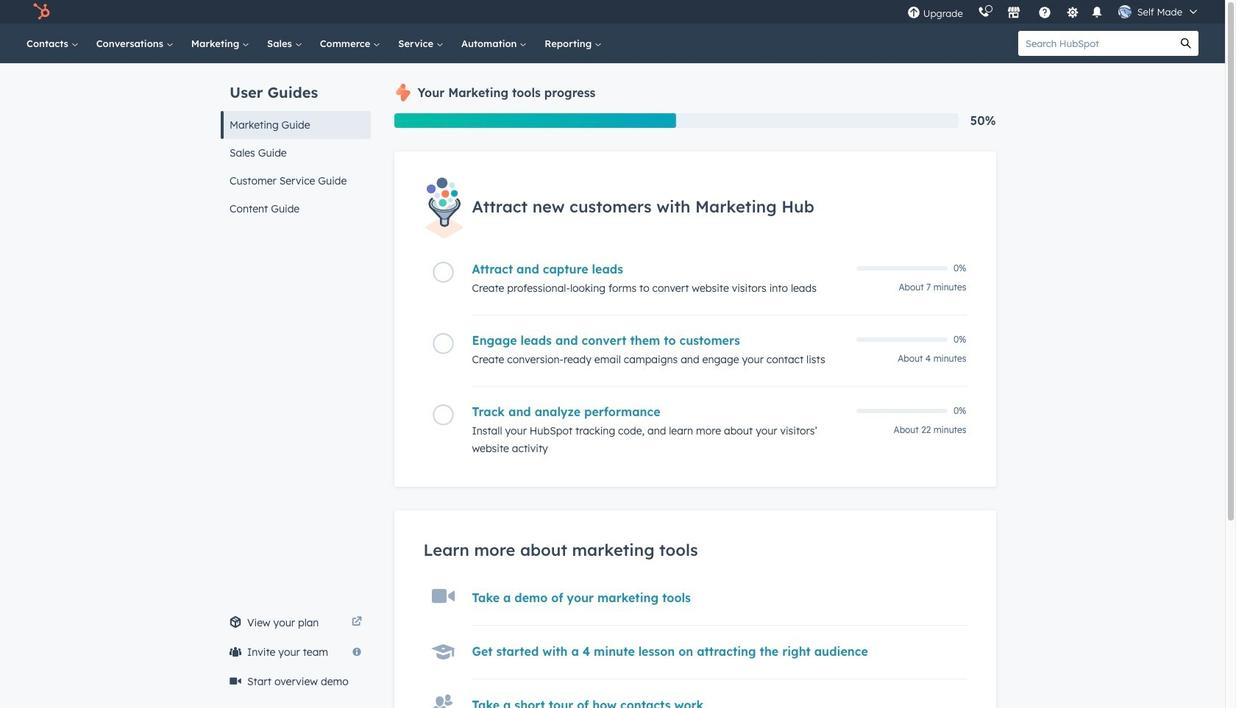 Task type: vqa. For each thing, say whether or not it's contained in the screenshot.
progress bar
yes



Task type: describe. For each thing, give the bounding box(es) containing it.
Search HubSpot search field
[[1018, 31, 1174, 56]]

user guides element
[[220, 63, 370, 223]]



Task type: locate. For each thing, give the bounding box(es) containing it.
progress bar
[[394, 113, 676, 128]]

2 link opens in a new window image from the top
[[351, 617, 362, 628]]

menu
[[900, 0, 1207, 24]]

link opens in a new window image
[[351, 614, 362, 632], [351, 617, 362, 628]]

1 link opens in a new window image from the top
[[351, 614, 362, 632]]

marketplaces image
[[1007, 7, 1020, 20]]

ruby anderson image
[[1118, 5, 1131, 18]]



